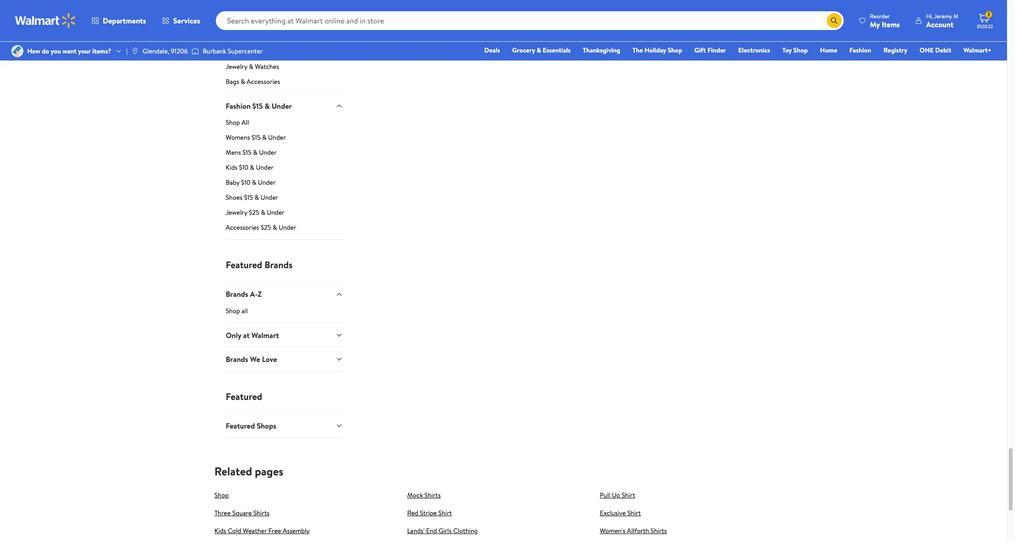 Task type: locate. For each thing, give the bounding box(es) containing it.
fashion $15 & under button
[[226, 94, 343, 118]]

baby for baby link
[[226, 32, 240, 41]]

1 horizontal spatial  image
[[131, 47, 139, 55]]

pull up shirt
[[600, 491, 635, 500]]

shop right holiday in the top right of the page
[[668, 46, 682, 55]]

under down the mens $15 & under
[[256, 163, 274, 172]]

thanksgiving link
[[579, 45, 625, 55]]

featured up featured shops on the bottom left of page
[[226, 390, 262, 403]]

shirts right the 'allforth'
[[651, 526, 667, 536]]

& for accessories $25 & under
[[273, 223, 277, 232]]

brands up 'brands a-z' dropdown button
[[265, 259, 293, 271]]

related pages
[[214, 464, 283, 480]]

under up shoes $15 & under
[[258, 178, 276, 187]]

featured for featured brands
[[226, 259, 262, 271]]

jeremy
[[934, 12, 952, 20]]

up
[[612, 491, 620, 500]]

mens
[[226, 148, 241, 157]]

weather
[[243, 526, 267, 536]]

0 horizontal spatial shirts
[[253, 509, 270, 518]]

under for fashion $15 & under
[[272, 101, 292, 111]]

women's allforth shirts
[[600, 526, 667, 536]]

2 vertical spatial kids
[[214, 526, 226, 536]]

& down jewelry $25 & under link
[[273, 223, 277, 232]]

under up shop all link
[[272, 101, 292, 111]]

 image for how do you want your items?
[[11, 45, 23, 57]]

the
[[633, 46, 643, 55]]

only at walmart button
[[226, 323, 343, 347]]

$10
[[239, 163, 248, 172], [241, 178, 250, 187]]

a-
[[250, 289, 258, 300]]

burbank
[[203, 46, 226, 56]]

grocery & essentials
[[512, 46, 571, 55]]

kids cold weather free assembly
[[214, 526, 310, 536]]

$25 down 'jewelry $25 & under'
[[261, 223, 271, 232]]

$15 right 'mens'
[[243, 148, 252, 157]]

$10 for kids
[[239, 163, 248, 172]]

& up shoes $15 & under
[[252, 178, 256, 187]]

& for shoes $15 & under
[[255, 193, 259, 202]]

electronics
[[738, 46, 770, 55]]

0 horizontal spatial $25
[[249, 208, 259, 217]]

$25 down shoes $15 & under
[[249, 208, 259, 217]]

exclusive
[[600, 509, 626, 518]]

how
[[27, 46, 40, 56]]

 image for glendale, 91206
[[131, 47, 139, 55]]

under down shoes $15 & under link at the top of page
[[267, 208, 285, 217]]

burbank supercenter
[[203, 46, 263, 56]]

1 horizontal spatial shirts
[[424, 491, 441, 500]]

jewelry up bags
[[226, 62, 247, 71]]

three square shirts
[[214, 509, 270, 518]]

1 horizontal spatial fashion
[[850, 46, 871, 55]]

departments
[[103, 15, 146, 26]]

my
[[870, 19, 880, 29]]

one
[[920, 46, 934, 55]]

the holiday shop link
[[628, 45, 687, 55]]

featured for featured
[[226, 390, 262, 403]]

& for fashion $15 & under
[[265, 101, 270, 111]]

& right bags
[[241, 77, 245, 86]]

search icon image
[[831, 17, 838, 24]]

bags
[[226, 77, 239, 86]]

1 vertical spatial shirts
[[253, 509, 270, 518]]

shoes up jewelry & watches
[[226, 47, 243, 56]]

1 vertical spatial featured
[[226, 390, 262, 403]]

1 shoes from the top
[[226, 47, 243, 56]]

1 vertical spatial kids
[[226, 163, 237, 172]]

0 vertical spatial accessories
[[247, 77, 280, 86]]

shirt
[[622, 491, 635, 500], [438, 509, 452, 518], [627, 509, 641, 518]]

1 vertical spatial $25
[[261, 223, 271, 232]]

$15 inside dropdown button
[[252, 101, 263, 111]]

fashion inside fashion 'link'
[[850, 46, 871, 55]]

pull up shirt link
[[600, 491, 635, 500]]

0 vertical spatial jewelry
[[226, 62, 247, 71]]

shirt right stripe
[[438, 509, 452, 518]]

1 vertical spatial jewelry
[[226, 208, 247, 217]]

2 baby from the top
[[226, 178, 240, 187]]

3 featured from the top
[[226, 421, 255, 431]]

kids inside "link"
[[226, 17, 237, 26]]

1 baby from the top
[[226, 32, 240, 41]]

$15 for mens
[[243, 148, 252, 157]]

your
[[78, 46, 91, 56]]

under inside dropdown button
[[272, 101, 292, 111]]

glendale, 91206
[[143, 46, 188, 56]]

jewelry down shoes $15 & under
[[226, 208, 247, 217]]

shop up three
[[214, 491, 229, 500]]

$15 down bags & accessories
[[252, 101, 263, 111]]

toy shop link
[[778, 45, 812, 55]]

accessories down 'jewelry $25 & under'
[[226, 223, 259, 232]]

thanksgiving
[[583, 46, 620, 55]]

under for womens $15 & under
[[268, 133, 286, 142]]

baby
[[226, 32, 240, 41], [226, 178, 240, 187]]

jewelry for jewelry $25 & under
[[226, 208, 247, 217]]

1 vertical spatial fashion
[[226, 101, 251, 111]]

deals
[[484, 46, 500, 55]]

& for baby $10 & under
[[252, 178, 256, 187]]

1 vertical spatial baby
[[226, 178, 240, 187]]

kids for kids cold weather free assembly
[[214, 526, 226, 536]]

kids link
[[226, 17, 343, 30]]

2 jewelry from the top
[[226, 208, 247, 217]]

shirts
[[424, 491, 441, 500], [253, 509, 270, 518], [651, 526, 667, 536]]

baby down kids $10 & under
[[226, 178, 240, 187]]

featured inside dropdown button
[[226, 421, 255, 431]]

three
[[214, 509, 231, 518]]

1 vertical spatial brands
[[226, 289, 248, 300]]

& up the mens $15 & under
[[262, 133, 267, 142]]

walmart+
[[964, 46, 992, 55]]

mock shirts link
[[407, 491, 441, 500]]

 image right |
[[131, 47, 139, 55]]

lands'
[[407, 526, 425, 536]]

red
[[407, 509, 418, 518]]

registry link
[[879, 45, 912, 55]]

girls
[[439, 526, 452, 536]]

& down womens $15 & under
[[253, 148, 257, 157]]

& down the mens $15 & under
[[250, 163, 254, 172]]

0 horizontal spatial  image
[[11, 45, 23, 57]]

under for jewelry $25 & under
[[267, 208, 285, 217]]

exclusive shirt link
[[600, 509, 641, 518]]

 image
[[191, 46, 199, 56]]

fashion down my
[[850, 46, 871, 55]]

kids down men
[[226, 17, 237, 26]]

brands up shop all
[[226, 289, 248, 300]]

2 featured from the top
[[226, 390, 262, 403]]

red stripe shirt link
[[407, 509, 452, 518]]

0 vertical spatial featured
[[226, 259, 262, 271]]

shoes $15 & under
[[226, 193, 278, 202]]

under down jewelry $25 & under link
[[279, 223, 296, 232]]

shirts right mock
[[424, 491, 441, 500]]

accessories down watches
[[247, 77, 280, 86]]

kids cold weather free assembly link
[[214, 526, 310, 536]]

0 vertical spatial $10
[[239, 163, 248, 172]]

under
[[272, 101, 292, 111], [268, 133, 286, 142], [259, 148, 277, 157], [256, 163, 274, 172], [258, 178, 276, 187], [261, 193, 278, 202], [267, 208, 285, 217], [279, 223, 296, 232]]

debit
[[935, 46, 951, 55]]

kids for kids $10 & under
[[226, 163, 237, 172]]

under for kids $10 & under
[[256, 163, 274, 172]]

fashion $15 & under
[[226, 101, 292, 111]]

1 vertical spatial accessories
[[226, 223, 259, 232]]

m
[[953, 12, 958, 20]]

1 horizontal spatial $25
[[261, 223, 271, 232]]

accessories inside bags & accessories link
[[247, 77, 280, 86]]

& up 'jewelry $25 & under'
[[255, 193, 259, 202]]

brands a-z button
[[226, 282, 343, 306]]

& up accessories $25 & under
[[261, 208, 265, 217]]

bags & accessories
[[226, 77, 280, 86]]

shop left all
[[226, 118, 240, 127]]

3
[[987, 10, 990, 18]]

services
[[173, 15, 200, 26]]

2 vertical spatial brands
[[226, 354, 248, 365]]

baby for baby $10 & under
[[226, 178, 240, 187]]

featured
[[226, 259, 262, 271], [226, 390, 262, 403], [226, 421, 255, 431]]

0 vertical spatial shoes
[[226, 47, 243, 56]]

2 shoes from the top
[[226, 193, 243, 202]]

kids left the 'cold'
[[214, 526, 226, 536]]

$10 down kids $10 & under
[[241, 178, 250, 187]]

shop right toy
[[793, 46, 808, 55]]

fashion inside fashion $15 & under dropdown button
[[226, 101, 251, 111]]

0 vertical spatial baby
[[226, 32, 240, 41]]

brands left we at the bottom of the page
[[226, 354, 248, 365]]

kids down 'mens'
[[226, 163, 237, 172]]

$15 up the mens $15 & under
[[252, 133, 261, 142]]

 image left how
[[11, 45, 23, 57]]

featured up brands a-z
[[226, 259, 262, 271]]

1 vertical spatial $10
[[241, 178, 250, 187]]

gift
[[694, 46, 706, 55]]

0 vertical spatial shirts
[[424, 491, 441, 500]]

$25 for accessories
[[261, 223, 271, 232]]

shirts up kids cold weather free assembly
[[253, 509, 270, 518]]

accessories
[[247, 77, 280, 86], [226, 223, 259, 232]]

1 jewelry from the top
[[226, 62, 247, 71]]

free
[[268, 526, 281, 536]]

shirt up women's allforth shirts
[[627, 509, 641, 518]]

0 vertical spatial kids
[[226, 17, 237, 26]]

mens $15 & under link
[[226, 148, 343, 161]]

 image
[[11, 45, 23, 57], [131, 47, 139, 55]]

0 vertical spatial fashion
[[850, 46, 871, 55]]

2 horizontal spatial shirts
[[651, 526, 667, 536]]

shoes down baby $10 & under
[[226, 193, 243, 202]]

& up shop all link
[[265, 101, 270, 111]]

1 featured from the top
[[226, 259, 262, 271]]

jewelry for jewelry & watches
[[226, 62, 247, 71]]

shoes for shoes link
[[226, 47, 243, 56]]

featured left shops
[[226, 421, 255, 431]]

& inside dropdown button
[[265, 101, 270, 111]]

1 vertical spatial shoes
[[226, 193, 243, 202]]

shop all
[[226, 118, 249, 127]]

mens $15 & under
[[226, 148, 277, 157]]

fashion up shop all
[[226, 101, 251, 111]]

$15 down baby $10 & under
[[244, 193, 253, 202]]

under down baby $10 & under link
[[261, 193, 278, 202]]

$10 up baby $10 & under
[[239, 163, 248, 172]]

under down shop all link
[[268, 133, 286, 142]]

shop left "all" in the bottom left of the page
[[226, 306, 240, 316]]

& up bags & accessories
[[249, 62, 253, 71]]

$10 for baby
[[241, 178, 250, 187]]

0 horizontal spatial fashion
[[226, 101, 251, 111]]

0 vertical spatial $25
[[249, 208, 259, 217]]

2 vertical spatial shirts
[[651, 526, 667, 536]]

shoes $15 & under link
[[226, 193, 343, 206]]

lands' end girls clothing link
[[407, 526, 478, 536]]

& for jewelry $25 & under
[[261, 208, 265, 217]]

jewelry
[[226, 62, 247, 71], [226, 208, 247, 217]]

baby up burbank supercenter
[[226, 32, 240, 41]]

only
[[226, 330, 241, 341]]

account
[[926, 19, 954, 29]]

$15 for womens
[[252, 133, 261, 142]]

& for womens $15 & under
[[262, 133, 267, 142]]

2 vertical spatial featured
[[226, 421, 255, 431]]

under down womens $15 & under
[[259, 148, 277, 157]]

shirt right up
[[622, 491, 635, 500]]



Task type: describe. For each thing, give the bounding box(es) containing it.
under for mens $15 & under
[[259, 148, 277, 157]]

only at walmart
[[226, 330, 279, 341]]

shirts for women's allforth shirts
[[651, 526, 667, 536]]

shoes link
[[226, 47, 343, 60]]

three square shirts link
[[214, 509, 270, 518]]

accessories $25 & under
[[226, 223, 296, 232]]

related
[[214, 464, 252, 480]]

shop link
[[214, 491, 229, 500]]

all
[[242, 306, 248, 316]]

we
[[250, 354, 260, 365]]

$15 for fashion
[[252, 101, 263, 111]]

registry
[[884, 46, 907, 55]]

allforth
[[627, 526, 649, 536]]

fashion for fashion
[[850, 46, 871, 55]]

shops
[[257, 421, 276, 431]]

fashion link
[[845, 45, 876, 55]]

grocery
[[512, 46, 535, 55]]

shop for shop link
[[214, 491, 229, 500]]

featured for featured shops
[[226, 421, 255, 431]]

& for mens $15 & under
[[253, 148, 257, 157]]

z
[[258, 289, 262, 300]]

the holiday shop
[[633, 46, 682, 55]]

want
[[63, 46, 76, 56]]

$520.32
[[977, 23, 993, 30]]

mock
[[407, 491, 423, 500]]

$25 for jewelry
[[249, 208, 259, 217]]

electronics link
[[734, 45, 774, 55]]

lands' end girls clothing
[[407, 526, 478, 536]]

reorder
[[870, 12, 890, 20]]

toy shop
[[782, 46, 808, 55]]

under for baby $10 & under
[[258, 178, 276, 187]]

shirt for pull up shirt
[[622, 491, 635, 500]]

pull
[[600, 491, 610, 500]]

kids $10 & under link
[[226, 163, 343, 176]]

womens $15 & under
[[226, 133, 286, 142]]

brands a-z
[[226, 289, 262, 300]]

end
[[426, 526, 437, 536]]

clothing
[[453, 526, 478, 536]]

red stripe shirt
[[407, 509, 452, 518]]

brands for brands a-z
[[226, 289, 248, 300]]

under for accessories $25 & under
[[279, 223, 296, 232]]

gift finder link
[[690, 45, 730, 55]]

walmart
[[251, 330, 279, 341]]

under for shoes $15 & under
[[261, 193, 278, 202]]

you
[[51, 46, 61, 56]]

gift finder
[[694, 46, 726, 55]]

toy
[[782, 46, 792, 55]]

essentials
[[543, 46, 571, 55]]

at
[[243, 330, 250, 341]]

featured shops button
[[226, 414, 343, 438]]

& for kids $10 & under
[[250, 163, 254, 172]]

departments button
[[84, 9, 154, 32]]

featured brands
[[226, 259, 293, 271]]

featured shops
[[226, 421, 276, 431]]

men
[[226, 2, 238, 11]]

accessories $25 & under link
[[226, 223, 343, 240]]

Walmart Site-Wide search field
[[216, 11, 844, 30]]

brands we love button
[[226, 347, 343, 371]]

shoes for shoes $15 & under
[[226, 193, 243, 202]]

brands we love
[[226, 354, 277, 365]]

& right grocery at the top right of page
[[537, 46, 541, 55]]

items?
[[92, 46, 111, 56]]

home link
[[816, 45, 842, 55]]

3 $520.32
[[977, 10, 993, 30]]

baby $10 & under
[[226, 178, 276, 187]]

jewelry & watches
[[226, 62, 279, 71]]

bags & accessories link
[[226, 77, 343, 94]]

jewelry $25 & under
[[226, 208, 285, 217]]

walmart+ link
[[959, 45, 996, 55]]

|
[[126, 46, 128, 56]]

0 vertical spatial brands
[[265, 259, 293, 271]]

one debit
[[920, 46, 951, 55]]

supercenter
[[228, 46, 263, 56]]

$15 for shoes
[[244, 193, 253, 202]]

assembly
[[283, 526, 310, 536]]

reorder my items
[[870, 12, 900, 29]]

watches
[[255, 62, 279, 71]]

love
[[262, 354, 277, 365]]

shirts for three square shirts
[[253, 509, 270, 518]]

shop all link
[[226, 306, 343, 323]]

baby link
[[226, 32, 343, 45]]

shop for shop all
[[226, 118, 240, 127]]

mock shirts
[[407, 491, 441, 500]]

women's
[[600, 526, 625, 536]]

Search search field
[[216, 11, 844, 30]]

shop for shop all
[[226, 306, 240, 316]]

brands for brands we love
[[226, 354, 248, 365]]

shirt for red stripe shirt
[[438, 509, 452, 518]]

how do you want your items?
[[27, 46, 111, 56]]

91206
[[171, 46, 188, 56]]

men link
[[226, 2, 343, 15]]

walmart image
[[15, 13, 76, 28]]

pages
[[255, 464, 283, 480]]

baby $10 & under link
[[226, 178, 343, 191]]

glendale,
[[143, 46, 169, 56]]

jewelry & watches link
[[226, 62, 343, 75]]

shop all
[[226, 306, 248, 316]]

accessories inside accessories $25 & under link
[[226, 223, 259, 232]]

services button
[[154, 9, 208, 32]]

kids for kids "link" on the left top
[[226, 17, 237, 26]]

fashion for fashion $15 & under
[[226, 101, 251, 111]]



Task type: vqa. For each thing, say whether or not it's contained in the screenshot.
Clearance Link
no



